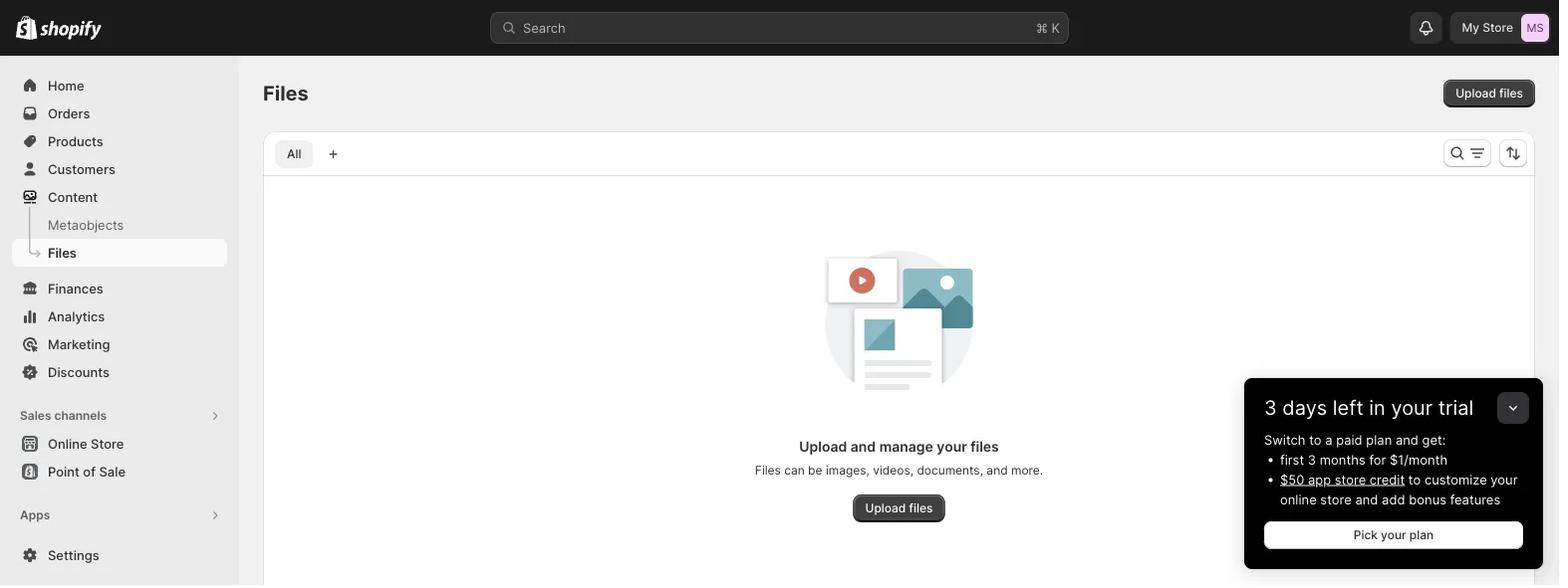 Task type: vqa. For each thing, say whether or not it's contained in the screenshot.
Leave a comment... text box
no



Task type: locate. For each thing, give the bounding box(es) containing it.
upload files button down videos,
[[854, 495, 945, 523]]

2 horizontal spatial files
[[1500, 86, 1524, 101]]

settings
[[48, 548, 99, 563]]

0 vertical spatial 3
[[1264, 396, 1277, 420]]

shopify image
[[16, 16, 37, 40], [40, 20, 102, 40]]

point of sale button
[[0, 458, 239, 486]]

to inside to customize your online store and add bonus features
[[1409, 472, 1421, 488]]

store right my
[[1483, 20, 1514, 35]]

content link
[[12, 183, 227, 211]]

your up features
[[1491, 472, 1518, 488]]

a
[[1326, 432, 1333, 448]]

plan
[[1366, 432, 1392, 448], [1410, 529, 1434, 543]]

files link
[[12, 239, 227, 267]]

⌘ k
[[1036, 20, 1060, 35]]

0 horizontal spatial upload files
[[865, 502, 933, 516]]

your inside upload and manage your files files can be images, videos, documents, and more.
[[937, 439, 967, 456]]

files up 'all' at the top left of the page
[[263, 81, 309, 106]]

files down "metaobjects"
[[48, 245, 77, 261]]

0 vertical spatial store
[[1483, 20, 1514, 35]]

credit
[[1370, 472, 1405, 488]]

settings link
[[12, 542, 227, 570]]

of
[[83, 464, 96, 480]]

your
[[1391, 396, 1433, 420], [937, 439, 967, 456], [1491, 472, 1518, 488], [1381, 529, 1407, 543]]

analytics
[[48, 309, 105, 324]]

0 horizontal spatial upload files button
[[854, 495, 945, 523]]

⌘
[[1036, 20, 1048, 35]]

analytics link
[[12, 303, 227, 331]]

metaobjects
[[48, 217, 124, 233]]

upload up be
[[799, 439, 847, 456]]

to
[[1309, 432, 1322, 448], [1409, 472, 1421, 488]]

your up documents,
[[937, 439, 967, 456]]

1 vertical spatial upload
[[799, 439, 847, 456]]

0 horizontal spatial upload
[[799, 439, 847, 456]]

1 horizontal spatial to
[[1409, 472, 1421, 488]]

1 horizontal spatial store
[[1483, 20, 1514, 35]]

3 right first
[[1308, 452, 1316, 468]]

and inside to customize your online store and add bonus features
[[1356, 492, 1378, 508]]

upload files down videos,
[[865, 502, 933, 516]]

apps
[[20, 509, 50, 523]]

sales channels
[[20, 409, 107, 423]]

0 vertical spatial upload
[[1456, 86, 1497, 101]]

0 vertical spatial upload files
[[1456, 86, 1524, 101]]

1 horizontal spatial upload files button
[[1444, 80, 1536, 108]]

0 horizontal spatial files
[[909, 502, 933, 516]]

metaobjects link
[[12, 211, 227, 239]]

can
[[784, 464, 805, 478]]

customers link
[[12, 155, 227, 183]]

store inside online store link
[[91, 436, 124, 452]]

upload files for top upload files button
[[1456, 86, 1524, 101]]

upload files button
[[1444, 80, 1536, 108], [854, 495, 945, 523]]

files down videos,
[[909, 502, 933, 516]]

home
[[48, 78, 84, 93]]

files down my store image
[[1500, 86, 1524, 101]]

online store
[[48, 436, 124, 452]]

0 horizontal spatial 3
[[1264, 396, 1277, 420]]

3 days left in your trial button
[[1245, 379, 1543, 420]]

0 horizontal spatial to
[[1309, 432, 1322, 448]]

app
[[1308, 472, 1331, 488]]

to down $1/month
[[1409, 472, 1421, 488]]

store up sale
[[91, 436, 124, 452]]

more.
[[1011, 464, 1043, 478]]

customize
[[1425, 472, 1487, 488]]

1 horizontal spatial 3
[[1308, 452, 1316, 468]]

$50
[[1280, 472, 1305, 488]]

1 horizontal spatial plan
[[1410, 529, 1434, 543]]

finances
[[48, 281, 103, 296]]

files
[[263, 81, 309, 106], [48, 245, 77, 261], [755, 464, 781, 478]]

store
[[1335, 472, 1366, 488], [1321, 492, 1352, 508]]

2 vertical spatial files
[[909, 502, 933, 516]]

files
[[1500, 86, 1524, 101], [971, 439, 999, 456], [909, 502, 933, 516]]

paid
[[1336, 432, 1363, 448]]

k
[[1052, 20, 1060, 35]]

1 horizontal spatial shopify image
[[40, 20, 102, 40]]

finances link
[[12, 275, 227, 303]]

1 vertical spatial upload files
[[865, 502, 933, 516]]

plan up for
[[1366, 432, 1392, 448]]

store for online store
[[91, 436, 124, 452]]

upload
[[1456, 86, 1497, 101], [799, 439, 847, 456], [865, 502, 906, 516]]

0 horizontal spatial files
[[48, 245, 77, 261]]

online
[[1280, 492, 1317, 508]]

3 days left in your trial element
[[1245, 430, 1543, 570]]

features
[[1450, 492, 1501, 508]]

2 horizontal spatial files
[[755, 464, 781, 478]]

your right the in
[[1391, 396, 1433, 420]]

1 horizontal spatial upload files
[[1456, 86, 1524, 101]]

0 vertical spatial files
[[263, 81, 309, 106]]

point of sale
[[48, 464, 126, 480]]

search
[[523, 20, 566, 35]]

point of sale link
[[12, 458, 227, 486]]

be
[[808, 464, 823, 478]]

add
[[48, 536, 73, 552]]

upload down my
[[1456, 86, 1497, 101]]

online store button
[[0, 430, 239, 458]]

plan down bonus
[[1410, 529, 1434, 543]]

3
[[1264, 396, 1277, 420], [1308, 452, 1316, 468]]

upload files
[[1456, 86, 1524, 101], [865, 502, 933, 516]]

upload files button down my store
[[1444, 80, 1536, 108]]

and left add
[[1356, 492, 1378, 508]]

get:
[[1422, 432, 1446, 448]]

1 vertical spatial upload files button
[[854, 495, 945, 523]]

and
[[1396, 432, 1419, 448], [851, 439, 876, 456], [987, 464, 1008, 478], [1356, 492, 1378, 508]]

upload files for leftmost upload files button
[[865, 502, 933, 516]]

apps button
[[12, 502, 227, 530]]

my
[[1462, 20, 1480, 35]]

marketing
[[48, 337, 110, 352]]

documents,
[[917, 464, 983, 478]]

upload down videos,
[[865, 502, 906, 516]]

manage
[[879, 439, 934, 456]]

1 vertical spatial plan
[[1410, 529, 1434, 543]]

files for top upload files button
[[1500, 86, 1524, 101]]

1 vertical spatial files
[[971, 439, 999, 456]]

products link
[[12, 128, 227, 155]]

1 vertical spatial 3
[[1308, 452, 1316, 468]]

for
[[1369, 452, 1386, 468]]

your right pick at the bottom
[[1381, 529, 1407, 543]]

first
[[1280, 452, 1304, 468]]

0 horizontal spatial store
[[91, 436, 124, 452]]

switch
[[1264, 432, 1306, 448]]

3 inside dropdown button
[[1264, 396, 1277, 420]]

store down the months
[[1335, 472, 1366, 488]]

my store
[[1462, 20, 1514, 35]]

upload files down my store
[[1456, 86, 1524, 101]]

to left a
[[1309, 432, 1322, 448]]

my store image
[[1522, 14, 1549, 42]]

1 vertical spatial store
[[1321, 492, 1352, 508]]

pick your plan
[[1354, 529, 1434, 543]]

store down $50 app store credit link
[[1321, 492, 1352, 508]]

home link
[[12, 72, 227, 100]]

1 horizontal spatial files
[[971, 439, 999, 456]]

sales
[[20, 409, 51, 423]]

first 3 months for $1/month
[[1280, 452, 1448, 468]]

content
[[48, 189, 98, 205]]

1 horizontal spatial files
[[263, 81, 309, 106]]

1 vertical spatial store
[[91, 436, 124, 452]]

in
[[1369, 396, 1386, 420]]

files left can
[[755, 464, 781, 478]]

to customize your online store and add bonus features
[[1280, 472, 1518, 508]]

2 vertical spatial upload
[[865, 502, 906, 516]]

1 vertical spatial to
[[1409, 472, 1421, 488]]

0 vertical spatial store
[[1335, 472, 1366, 488]]

0 vertical spatial files
[[1500, 86, 1524, 101]]

3 left days
[[1264, 396, 1277, 420]]

0 horizontal spatial plan
[[1366, 432, 1392, 448]]

files up documents,
[[971, 439, 999, 456]]

2 vertical spatial files
[[755, 464, 781, 478]]



Task type: describe. For each thing, give the bounding box(es) containing it.
0 vertical spatial plan
[[1366, 432, 1392, 448]]

months
[[1320, 452, 1366, 468]]

add apps button
[[12, 530, 227, 558]]

online
[[48, 436, 87, 452]]

0 horizontal spatial shopify image
[[16, 16, 37, 40]]

images,
[[826, 464, 870, 478]]

2 horizontal spatial upload
[[1456, 86, 1497, 101]]

add apps
[[48, 536, 107, 552]]

days
[[1283, 396, 1327, 420]]

1 horizontal spatial upload
[[865, 502, 906, 516]]

and left 'more.'
[[987, 464, 1008, 478]]

$1/month
[[1390, 452, 1448, 468]]

0 vertical spatial upload files button
[[1444, 80, 1536, 108]]

apps
[[76, 536, 107, 552]]

marketing link
[[12, 331, 227, 359]]

bonus
[[1409, 492, 1447, 508]]

1 vertical spatial files
[[48, 245, 77, 261]]

sale
[[99, 464, 126, 480]]

$50 app store credit
[[1280, 472, 1405, 488]]

upload inside upload and manage your files files can be images, videos, documents, and more.
[[799, 439, 847, 456]]

trial
[[1439, 396, 1474, 420]]

sales channels button
[[12, 403, 227, 430]]

files inside upload and manage your files files can be images, videos, documents, and more.
[[755, 464, 781, 478]]

videos,
[[873, 464, 914, 478]]

store for my store
[[1483, 20, 1514, 35]]

files inside upload and manage your files files can be images, videos, documents, and more.
[[971, 439, 999, 456]]

orders link
[[12, 100, 227, 128]]

store inside to customize your online store and add bonus features
[[1321, 492, 1352, 508]]

left
[[1333, 396, 1364, 420]]

your inside dropdown button
[[1391, 396, 1433, 420]]

upload and manage your files files can be images, videos, documents, and more.
[[755, 439, 1043, 478]]

switch to a paid plan and get:
[[1264, 432, 1446, 448]]

all
[[287, 147, 301, 161]]

pick
[[1354, 529, 1378, 543]]

channels
[[54, 409, 107, 423]]

$50 app store credit link
[[1280, 472, 1405, 488]]

point
[[48, 464, 80, 480]]

all button
[[275, 140, 313, 168]]

and up $1/month
[[1396, 432, 1419, 448]]

your inside to customize your online store and add bonus features
[[1491, 472, 1518, 488]]

online store link
[[12, 430, 227, 458]]

products
[[48, 134, 103, 149]]

add
[[1382, 492, 1406, 508]]

0 vertical spatial to
[[1309, 432, 1322, 448]]

pick your plan link
[[1264, 522, 1524, 550]]

discounts link
[[12, 359, 227, 387]]

files for leftmost upload files button
[[909, 502, 933, 516]]

customers
[[48, 161, 116, 177]]

orders
[[48, 106, 90, 121]]

and up images,
[[851, 439, 876, 456]]

3 days left in your trial
[[1264, 396, 1474, 420]]

discounts
[[48, 365, 110, 380]]



